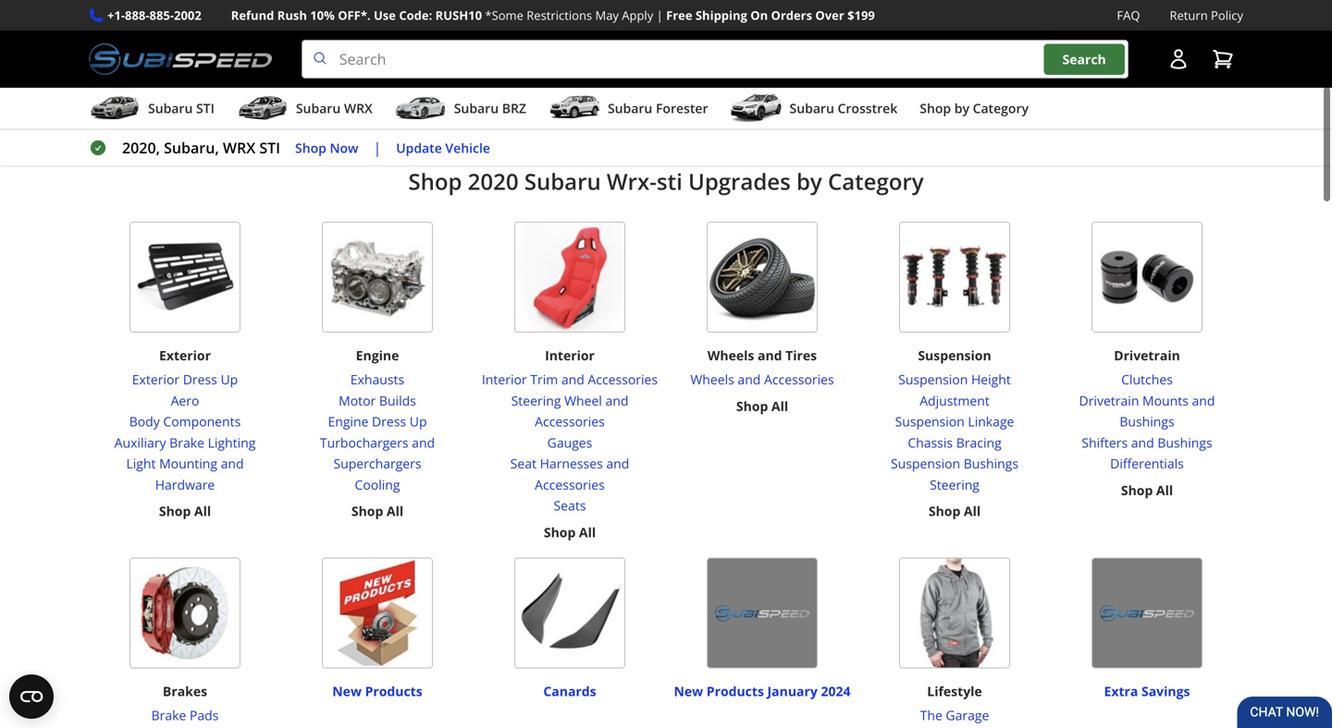 Task type: locate. For each thing, give the bounding box(es) containing it.
the
[[395, 24, 418, 44], [484, 24, 507, 44], [725, 24, 748, 44], [810, 24, 833, 44], [966, 24, 989, 44], [817, 46, 839, 66], [233, 69, 256, 88], [657, 69, 680, 88], [979, 69, 1002, 88], [794, 91, 817, 111], [667, 113, 690, 133]]

2 vertical spatial bushings
[[964, 455, 1018, 473]]

0 vertical spatial interior
[[545, 347, 595, 365]]

shop all link for interior interior trim and accessories steering wheel and accessories gauges seat harnesses and accessories seats shop all
[[544, 523, 596, 544]]

specific.
[[272, 46, 327, 66]]

interior up interior trim and accessories link
[[545, 347, 595, 365]]

engine down motor at bottom
[[328, 413, 369, 431]]

wheels and tires image image
[[707, 222, 818, 333]]

subaru for subaru wrx
[[296, 100, 341, 117]]

interior left trim
[[482, 371, 527, 389]]

tune
[[966, 91, 997, 111]]

mainly
[[972, 46, 1018, 66]]

button image
[[1167, 48, 1190, 70]]

products left january
[[707, 683, 764, 701]]

0 horizontal spatial up
[[221, 371, 238, 389]]

2 is from the left
[[523, 113, 534, 133]]

0 vertical spatial |
[[656, 7, 663, 24]]

1 horizontal spatial 2020,
[[684, 24, 722, 44]]

0 vertical spatial sti
[[196, 100, 214, 117]]

shop all link down the differentials link on the bottom
[[1121, 480, 1173, 501]]

suspension bushings link
[[866, 454, 1043, 475]]

chassis bracing link
[[866, 433, 1043, 454]]

ecu
[[491, 113, 519, 133]]

new for new products
[[332, 683, 362, 701]]

a subaru sti thumbnail image image
[[89, 94, 141, 122]]

category
[[973, 100, 1029, 117], [828, 167, 924, 197]]

1 horizontal spatial category
[[973, 100, 1029, 117]]

dress up aero
[[183, 371, 217, 389]]

shop all link for exterior exterior dress up aero body components auxiliary brake lighting light mounting and hardware shop all
[[159, 501, 211, 523]]

all down the differentials link on the bottom
[[1156, 482, 1173, 499]]

bracing
[[956, 434, 1002, 452]]

shop all link down the "seats" link
[[544, 523, 596, 544]]

up up aero link
[[221, 371, 238, 389]]

shop down the "seats" link
[[544, 524, 576, 541]]

basic
[[1005, 69, 1041, 88]]

lifestyle
[[927, 683, 982, 701]]

1 horizontal spatial products
[[707, 683, 764, 701]]

what down or
[[1022, 46, 1056, 66]]

up
[[221, 371, 238, 389], [410, 413, 427, 431]]

1 vertical spatial |
[[373, 138, 381, 158]]

0 horizontal spatial dress
[[183, 371, 217, 389]]

key
[[684, 69, 707, 88]]

1 horizontal spatial an
[[455, 91, 472, 111]]

or
[[1030, 24, 1045, 44]]

0 vertical spatial brake
[[169, 434, 204, 452]]

new
[[332, 683, 362, 701], [674, 683, 703, 701]]

proper
[[914, 91, 962, 111]]

2 an from the left
[[455, 91, 472, 111]]

steering down the suspension bushings link
[[930, 476, 980, 494]]

by inside "dropdown button"
[[954, 100, 969, 117]]

engine dress up link
[[289, 412, 466, 433]]

read more
[[632, 104, 700, 122]]

1 horizontal spatial interior
[[545, 347, 595, 365]]

weak
[[260, 69, 295, 88]]

all down the "seats" link
[[579, 524, 596, 541]]

1 horizontal spatial upgrades
[[621, 91, 686, 111]]

engine image image
[[322, 222, 433, 333]]

accessories down tires
[[764, 371, 834, 389]]

sti down everything
[[259, 138, 280, 158]]

shop down the differentials link on the bottom
[[1121, 482, 1153, 499]]

forester
[[656, 100, 708, 117]]

1 vertical spatial up
[[410, 413, 427, 431]]

an down like
[[357, 91, 374, 111]]

all down wheels and accessories link
[[771, 398, 788, 415]]

| down out
[[373, 138, 381, 158]]

use
[[374, 7, 396, 24]]

0 horizontal spatial an
[[357, 91, 374, 111]]

2020, up terms
[[684, 24, 722, 44]]

are up tune
[[952, 69, 975, 88]]

by right a
[[954, 100, 969, 117]]

mounting
[[159, 455, 217, 473]]

a subaru wrx thumbnail image image
[[237, 94, 288, 122]]

motor
[[339, 392, 376, 410]]

products down new products image
[[365, 683, 422, 701]]

2 new from the left
[[674, 683, 703, 701]]

wheels and accessories link
[[690, 370, 834, 391]]

are down ej257
[[1060, 46, 1083, 66]]

1 horizontal spatial new
[[674, 683, 703, 701]]

new for new products january 2024
[[674, 683, 703, 701]]

chassis
[[908, 434, 953, 452]]

extra savings image image
[[1092, 558, 1203, 669]]

shop all link down wheels and accessories link
[[736, 396, 788, 417]]

brake down brakes
[[151, 707, 186, 725]]

by down range.
[[796, 167, 822, 197]]

search
[[1062, 50, 1106, 68]]

exterior
[[159, 347, 211, 365], [132, 371, 180, 389]]

learned
[[417, 46, 470, 66]]

steering down trim
[[511, 392, 561, 410]]

1 vertical spatial interior
[[482, 371, 527, 389]]

1 horizontal spatial sti
[[259, 138, 280, 158]]

are
[[790, 46, 813, 66], [1060, 46, 1083, 66], [952, 69, 975, 88]]

wrx down like
[[344, 100, 373, 117]]

0 vertical spatial up
[[221, 371, 238, 389]]

1 vertical spatial as
[[338, 91, 353, 111]]

so right out
[[404, 113, 420, 133]]

refund rush 10% off*. use code: rush10 *some restrictions may apply | free shipping on orders over $199
[[231, 7, 875, 24]]

1 vertical spatial sti
[[259, 138, 280, 158]]

,
[[583, 91, 587, 111]]

1 what from the left
[[752, 46, 786, 66]]

1 horizontal spatial by
[[954, 100, 969, 117]]

shop down steering link
[[929, 503, 960, 520]]

faq
[[1117, 7, 1140, 24]]

lifestyle image image
[[899, 558, 1010, 669]]

1 horizontal spatial so
[[474, 46, 490, 66]]

1 vertical spatial exterior
[[132, 371, 180, 389]]

1 horizontal spatial what
[[1022, 46, 1056, 66]]

exterior up exterior dress up link
[[159, 347, 211, 365]]

10%
[[310, 7, 335, 24]]

1 vertical spatial by
[[796, 167, 822, 197]]

garage
[[946, 707, 989, 725]]

a subaru brz thumbnail image image
[[395, 94, 447, 122]]

by
[[954, 100, 969, 117], [796, 167, 822, 197]]

shop inside interior interior trim and accessories steering wheel and accessories gauges seat harnesses and accessories seats shop all
[[544, 524, 576, 541]]

0 vertical spatial exterior
[[159, 347, 211, 365]]

0 vertical spatial as
[[947, 24, 963, 44]]

extra
[[1104, 683, 1138, 701]]

products inside new products january 2024 link
[[707, 683, 764, 701]]

ingredients
[[711, 69, 789, 88]]

drivetrain up clutches
[[1114, 347, 1180, 365]]

2020, down subaru sti dropdown button
[[122, 138, 160, 158]]

up inside the exterior exterior dress up aero body components auxiliary brake lighting light mounting and hardware shop all
[[221, 371, 238, 389]]

1 vertical spatial dress
[[372, 413, 406, 431]]

search button
[[1044, 44, 1125, 75]]

0 vertical spatial by
[[954, 100, 969, 117]]

2 products from the left
[[707, 683, 764, 701]]

1 vertical spatial so
[[404, 113, 420, 133]]

power up sure at the top
[[1044, 69, 1088, 88]]

builds
[[379, 392, 416, 410]]

extra savings
[[1104, 683, 1190, 701]]

brake down body components link on the left of the page
[[169, 434, 204, 452]]

bushings
[[1120, 413, 1174, 431], [1158, 434, 1212, 452], [964, 455, 1018, 473]]

1 vertical spatial category
[[828, 167, 924, 197]]

0 horizontal spatial so
[[404, 113, 420, 133]]

0 vertical spatial category
[[973, 100, 1029, 117]]

as right the remains
[[947, 24, 963, 44]]

0 horizontal spatial sti
[[196, 100, 214, 117]]

category down crosstrek
[[828, 167, 924, 197]]

hardware
[[155, 476, 215, 494]]

shipping
[[696, 7, 747, 24]]

exhaust system link
[[476, 91, 583, 111]]

crosstrek
[[838, 100, 898, 117]]

shop down wheels and accessories link
[[736, 398, 768, 415]]

bushings up differentials
[[1158, 434, 1212, 452]]

subaru for subaru brz
[[454, 100, 499, 117]]

all down steering link
[[964, 503, 981, 520]]

steering wheel and accessories link
[[481, 391, 659, 433]]

1 is from the left
[[310, 113, 320, 133]]

shop all link down hardware
[[159, 501, 211, 523]]

an inside it's been 16 years since the debut of the 2004 subaru sti, and for 2020, the heart of the engine remains as the ej25, or ej257 to be specific. yet we have learned so much about this platform in terms of what are the strong points, and mainly what are the weak points. like any turbocharged performance vehicle, the key ingredients to more bolt-on power are the basic power upgrades such as an
[[357, 91, 374, 111]]

0 horizontal spatial interior
[[482, 371, 527, 389]]

is down such
[[310, 113, 320, 133]]

2 power from the left
[[1044, 69, 1088, 88]]

subaru forester button
[[549, 92, 708, 129]]

exterior dress up link
[[96, 370, 274, 391]]

sti
[[196, 100, 214, 117], [259, 138, 280, 158]]

shop down hardware
[[159, 503, 191, 520]]

0 horizontal spatial power
[[905, 69, 949, 88]]

turbochargers
[[320, 434, 408, 452]]

1 upgrades from the left
[[233, 91, 298, 111]]

1 vertical spatial brake
[[151, 707, 186, 725]]

products inside new products link
[[365, 683, 422, 701]]

much
[[494, 46, 533, 66]]

bushings up shifters and bushings link
[[1120, 413, 1174, 431]]

so
[[474, 46, 490, 66], [404, 113, 420, 133]]

|
[[656, 7, 663, 24], [373, 138, 381, 158]]

brake inside the exterior exterior dress up aero body components auxiliary brake lighting light mounting and hardware shop all
[[169, 434, 204, 452]]

0 horizontal spatial of
[[466, 24, 480, 44]]

0 vertical spatial dress
[[183, 371, 217, 389]]

0 vertical spatial 2020,
[[684, 24, 722, 44]]

1 horizontal spatial dress
[[372, 413, 406, 431]]

subaru crosstrek button
[[730, 92, 898, 129]]

shop down cooling link
[[351, 503, 383, 520]]

accessories
[[588, 371, 658, 389], [764, 371, 834, 389], [535, 413, 605, 431], [535, 476, 605, 494]]

harnesses
[[540, 455, 603, 473]]

| left free
[[656, 7, 663, 24]]

wrx inside dropdown button
[[344, 100, 373, 117]]

is down exhaust system link
[[523, 113, 534, 133]]

rpm
[[738, 113, 769, 133]]

have
[[380, 46, 413, 66]]

we
[[357, 46, 377, 66]]

1 horizontal spatial steering
[[930, 476, 980, 494]]

1 horizontal spatial wrx
[[344, 100, 373, 117]]

all down hardware
[[194, 503, 211, 520]]

shifters and bushings link
[[1058, 433, 1236, 454]]

suspension down chassis
[[891, 455, 960, 473]]

interior image image
[[514, 222, 625, 333]]

suspension up chassis
[[895, 413, 965, 431]]

turbochargers and superchargers link
[[289, 433, 466, 475]]

this
[[581, 46, 606, 66]]

wrx
[[344, 100, 373, 117], [223, 138, 255, 158]]

an down turbocharged
[[455, 91, 472, 111]]

1 vertical spatial 2020,
[[122, 138, 160, 158]]

1 horizontal spatial power
[[1044, 69, 1088, 88]]

suspension up suspension height adjustment link
[[918, 347, 991, 365]]

of up ingredients
[[735, 46, 748, 66]]

trim
[[530, 371, 558, 389]]

as up leveled
[[338, 91, 353, 111]]

0 vertical spatial wrx
[[344, 100, 373, 117]]

1 vertical spatial steering
[[930, 476, 980, 494]]

0 horizontal spatial wrx
[[223, 138, 255, 158]]

1 horizontal spatial as
[[947, 24, 963, 44]]

sti
[[657, 167, 682, 197]]

shop all link down steering link
[[929, 501, 981, 523]]

all inside the exterior exterior dress up aero body components auxiliary brake lighting light mounting and hardware shop all
[[194, 503, 211, 520]]

all inside wheels and tires wheels and accessories shop all
[[771, 398, 788, 415]]

orders
[[771, 7, 812, 24]]

brakes
[[163, 683, 207, 701]]

new products january 2024 image image
[[707, 558, 818, 669]]

1 vertical spatial wrx
[[223, 138, 255, 158]]

update vehicle
[[396, 139, 490, 157]]

wrx down everything
[[223, 138, 255, 158]]

shop right a
[[920, 100, 951, 117]]

category down basic
[[973, 100, 1029, 117]]

dress down builds
[[372, 413, 406, 431]]

more
[[667, 104, 700, 122]]

2 upgrades from the left
[[621, 91, 686, 111]]

0 horizontal spatial new
[[332, 683, 362, 701]]

of down orders
[[793, 24, 807, 44]]

your
[[456, 113, 487, 133]]

over
[[815, 7, 844, 24]]

drivetrain up shifters
[[1079, 392, 1139, 410]]

interior
[[545, 347, 595, 365], [482, 371, 527, 389]]

bushings down bracing
[[964, 455, 1018, 473]]

0 vertical spatial engine
[[356, 347, 399, 365]]

sti up 2020, subaru, wrx sti
[[196, 100, 214, 117]]

0 horizontal spatial |
[[373, 138, 381, 158]]

power up proper at the right of page
[[905, 69, 949, 88]]

new products
[[332, 683, 422, 701]]

subaru sti
[[148, 100, 214, 117]]

1 new from the left
[[332, 683, 362, 701]]

steering
[[511, 392, 561, 410], [930, 476, 980, 494]]

0 vertical spatial wheels
[[708, 347, 754, 365]]

exhaust
[[476, 91, 531, 111]]

1 horizontal spatial up
[[410, 413, 427, 431]]

all down cooling link
[[387, 503, 403, 520]]

so inside the ", fuel upgrades to supplement the power, and a proper tune to make sure everything is leveled out so that your ecu is happy throughout the entire rpm range."
[[404, 113, 420, 133]]

1 products from the left
[[365, 683, 422, 701]]

are up more
[[790, 46, 813, 66]]

engine up exhausts on the left of page
[[356, 347, 399, 365]]

shop all link down cooling link
[[351, 501, 403, 523]]

subaru wrx
[[296, 100, 373, 117]]

open widget image
[[9, 675, 54, 720]]

0 vertical spatial so
[[474, 46, 490, 66]]

1 horizontal spatial are
[[952, 69, 975, 88]]

0 horizontal spatial steering
[[511, 392, 561, 410]]

of down rush10
[[466, 24, 480, 44]]

shop inside suspension suspension height adjustment suspension linkage chassis bracing suspension bushings steering shop all
[[929, 503, 960, 520]]

tires
[[785, 347, 817, 365]]

0 horizontal spatial upgrades
[[233, 91, 298, 111]]

shop inside wheels and tires wheels and accessories shop all
[[736, 398, 768, 415]]

what down the heart
[[752, 46, 786, 66]]

shop inside "dropdown button"
[[920, 100, 951, 117]]

shop left now
[[295, 139, 326, 157]]

0 horizontal spatial what
[[752, 46, 786, 66]]

up down builds
[[410, 413, 427, 431]]

0 horizontal spatial products
[[365, 683, 422, 701]]

1 an from the left
[[357, 91, 374, 111]]

so left much
[[474, 46, 490, 66]]

exterior up aero
[[132, 371, 180, 389]]

$199
[[847, 7, 875, 24]]

2004
[[511, 24, 545, 44]]

0 horizontal spatial as
[[338, 91, 353, 111]]

0 vertical spatial steering
[[511, 392, 561, 410]]

vehicle,
[[602, 69, 653, 88]]

0 horizontal spatial is
[[310, 113, 320, 133]]

1 horizontal spatial is
[[523, 113, 534, 133]]

drivetrain clutches drivetrain mounts and bushings shifters and bushings differentials shop all
[[1079, 347, 1215, 499]]

all inside engine exhausts motor builds engine dress up turbochargers and superchargers cooling shop all
[[387, 503, 403, 520]]



Task type: describe. For each thing, give the bounding box(es) containing it.
new products image image
[[322, 558, 433, 669]]

suspension image image
[[899, 222, 1010, 333]]

make
[[1019, 91, 1057, 111]]

steering inside interior interior trim and accessories steering wheel and accessories gauges seat harnesses and accessories seats shop all
[[511, 392, 561, 410]]

strong
[[843, 46, 887, 66]]

system
[[534, 91, 583, 111]]

adjustment
[[920, 392, 990, 410]]

leveled
[[324, 113, 373, 133]]

in
[[674, 46, 686, 66]]

sti,
[[602, 24, 626, 44]]

shop all link for engine exhausts motor builds engine dress up turbochargers and superchargers cooling shop all
[[351, 501, 403, 523]]

0 horizontal spatial 2020,
[[122, 138, 160, 158]]

pads
[[190, 707, 219, 725]]

drivetrain image image
[[1092, 222, 1203, 333]]

cooling link
[[289, 475, 466, 496]]

and inside engine exhausts motor builds engine dress up turbochargers and superchargers cooling shop all
[[412, 434, 435, 452]]

upgrades inside it's been 16 years since the debut of the 2004 subaru sti, and for 2020, the heart of the engine remains as the ej25, or ej257 to be specific. yet we have learned so much about this platform in terms of what are the strong points, and mainly what are the weak points. like any turbocharged performance vehicle, the key ingredients to more bolt-on power are the basic power upgrades such as an
[[233, 91, 298, 111]]

to down basic
[[1001, 91, 1015, 111]]

canards link
[[543, 675, 596, 701]]

subispeed logo image
[[89, 40, 272, 79]]

return
[[1170, 7, 1208, 24]]

exhausts
[[350, 371, 404, 389]]

bushings inside suspension suspension height adjustment suspension linkage chassis bracing suspension bushings steering shop all
[[964, 455, 1018, 473]]

engine exhausts motor builds engine dress up turbochargers and superchargers cooling shop all
[[320, 347, 435, 520]]

subaru for subaru crosstrek
[[790, 100, 834, 117]]

subaru for subaru forester
[[608, 100, 652, 117]]

shifters
[[1082, 434, 1128, 452]]

products for new products
[[365, 683, 422, 701]]

seat harnesses and accessories link
[[481, 454, 659, 496]]

free
[[666, 7, 692, 24]]

steering link
[[866, 475, 1043, 496]]

shop all link for wheels and tires wheels and accessories shop all
[[736, 396, 788, 417]]

all inside suspension suspension height adjustment suspension linkage chassis bracing suspension bushings steering shop all
[[964, 503, 981, 520]]

update vehicle button
[[396, 138, 490, 159]]

0 horizontal spatial are
[[790, 46, 813, 66]]

subaru brz button
[[395, 92, 526, 129]]

steering inside suspension suspension height adjustment suspension linkage chassis bracing suspension bushings steering shop all
[[930, 476, 980, 494]]

dress inside the exterior exterior dress up aero body components auxiliary brake lighting light mounting and hardware shop all
[[183, 371, 217, 389]]

wheel
[[564, 392, 602, 410]]

shop down update vehicle button in the left top of the page
[[408, 167, 462, 197]]

888-
[[125, 7, 149, 24]]

return policy
[[1170, 7, 1243, 24]]

shop all link for suspension suspension height adjustment suspension linkage chassis bracing suspension bushings steering shop all
[[929, 501, 981, 523]]

subaru brz
[[454, 100, 526, 117]]

2 horizontal spatial are
[[1060, 46, 1083, 66]]

read
[[632, 104, 664, 122]]

category inside "dropdown button"
[[973, 100, 1029, 117]]

remains
[[887, 24, 943, 44]]

accessories inside wheels and tires wheels and accessories shop all
[[764, 371, 834, 389]]

performance
[[508, 69, 598, 88]]

search input field
[[301, 40, 1129, 79]]

2 horizontal spatial of
[[793, 24, 807, 44]]

shop inside the exterior exterior dress up aero body components auxiliary brake lighting light mounting and hardware shop all
[[159, 503, 191, 520]]

light
[[126, 455, 156, 473]]

the garage link
[[920, 706, 989, 727]]

0 horizontal spatial category
[[828, 167, 924, 197]]

canards image image
[[514, 558, 625, 669]]

1 vertical spatial wheels
[[690, 371, 734, 389]]

accessories up seats
[[535, 476, 605, 494]]

terms
[[690, 46, 731, 66]]

2 what from the left
[[1022, 46, 1056, 66]]

on
[[750, 7, 768, 24]]

all inside "drivetrain clutches drivetrain mounts and bushings shifters and bushings differentials shop all"
[[1156, 482, 1173, 499]]

+1-888-885-2002
[[107, 7, 201, 24]]

subaru sti button
[[89, 92, 214, 129]]

shop now
[[295, 139, 358, 157]]

2024
[[821, 683, 851, 701]]

2020, inside it's been 16 years since the debut of the 2004 subaru sti, and for 2020, the heart of the engine remains as the ej25, or ej257 to be specific. yet we have learned so much about this platform in terms of what are the strong points, and mainly what are the weak points. like any turbocharged performance vehicle, the key ingredients to more bolt-on power are the basic power upgrades such as an
[[684, 24, 722, 44]]

subaru for subaru sti
[[148, 100, 193, 117]]

shop 2020 subaru wrx-sti upgrades by category
[[408, 167, 924, 197]]

aero
[[171, 392, 199, 410]]

products for new products january 2024
[[707, 683, 764, 701]]

now
[[330, 139, 358, 157]]

such
[[302, 91, 334, 111]]

1 vertical spatial engine
[[328, 413, 369, 431]]

a subaru forester thumbnail image image
[[549, 94, 600, 122]]

since
[[356, 24, 391, 44]]

restrictions
[[527, 7, 592, 24]]

january
[[767, 683, 818, 701]]

be
[[251, 46, 268, 66]]

clutches link
[[1058, 370, 1236, 391]]

, fuel upgrades to supplement the power, and a proper tune to make sure everything is leveled out so that your ecu is happy throughout the entire rpm range.
[[233, 91, 1092, 133]]

out
[[377, 113, 400, 133]]

1 vertical spatial drivetrain
[[1079, 392, 1139, 410]]

that
[[424, 113, 452, 133]]

to left more
[[792, 69, 807, 88]]

up inside engine exhausts motor builds engine dress up turbochargers and superchargers cooling shop all
[[410, 413, 427, 431]]

*some
[[485, 7, 523, 24]]

components
[[163, 413, 241, 431]]

ej257
[[1049, 24, 1086, 44]]

and inside the exterior exterior dress up aero body components auxiliary brake lighting light mounting and hardware shop all
[[221, 455, 244, 473]]

all inside interior interior trim and accessories steering wheel and accessories gauges seat harnesses and accessories seats shop all
[[579, 524, 596, 541]]

code:
[[399, 7, 432, 24]]

about
[[537, 46, 577, 66]]

shop now link
[[295, 138, 358, 159]]

shop inside "drivetrain clutches drivetrain mounts and bushings shifters and bushings differentials shop all"
[[1121, 482, 1153, 499]]

years
[[315, 24, 352, 44]]

brakes brake pads
[[151, 683, 219, 725]]

shop inside engine exhausts motor builds engine dress up turbochargers and superchargers cooling shop all
[[351, 503, 383, 520]]

0 horizontal spatial by
[[796, 167, 822, 197]]

interior interior trim and accessories steering wheel and accessories gauges seat harnesses and accessories seats shop all
[[482, 347, 658, 541]]

exterior image image
[[130, 222, 241, 333]]

and inside the ", fuel upgrades to supplement the power, and a proper tune to make sure everything is leveled out so that your ecu is happy throughout the entire rpm range."
[[872, 91, 898, 111]]

0 vertical spatial drivetrain
[[1114, 347, 1180, 365]]

exterior exterior dress up aero body components auxiliary brake lighting light mounting and hardware shop all
[[114, 347, 256, 520]]

brake inside brakes brake pads
[[151, 707, 186, 725]]

brz
[[502, 100, 526, 117]]

1 horizontal spatial |
[[656, 7, 663, 24]]

more
[[810, 69, 847, 88]]

a
[[902, 91, 910, 111]]

linkage
[[968, 413, 1014, 431]]

0 vertical spatial bushings
[[1120, 413, 1174, 431]]

may
[[595, 7, 619, 24]]

1 vertical spatial bushings
[[1158, 434, 1212, 452]]

shop all link for drivetrain clutches drivetrain mounts and bushings shifters and bushings differentials shop all
[[1121, 480, 1173, 501]]

aero link
[[96, 391, 274, 412]]

sti inside subaru sti dropdown button
[[196, 100, 214, 117]]

dress inside engine exhausts motor builds engine dress up turbochargers and superchargers cooling shop all
[[372, 413, 406, 431]]

suspension up adjustment
[[898, 371, 968, 389]]

accessories up gauges
[[535, 413, 605, 431]]

it's been 16 years since the debut of the 2004 subaru sti, and for 2020, the heart of the engine remains as the ej25, or ej257 to be specific. yet we have learned so much about this platform in terms of what are the strong points, and mainly what are the weak points. like any turbocharged performance vehicle, the key ingredients to more bolt-on power are the basic power upgrades such as an
[[233, 24, 1088, 111]]

everything
[[233, 113, 306, 133]]

accessories up wheel
[[588, 371, 658, 389]]

suspension linkage link
[[866, 412, 1043, 433]]

wrx-
[[607, 167, 657, 197]]

upgrades inside the ", fuel upgrades to supplement the power, and a proper tune to make sure everything is leveled out so that your ecu is happy throughout the entire rpm range."
[[621, 91, 686, 111]]

subaru forester
[[608, 100, 708, 117]]

to left be
[[233, 46, 247, 66]]

a subaru crosstrek thumbnail image image
[[730, 94, 782, 122]]

differentials link
[[1058, 454, 1236, 475]]

intake and an exhaust system
[[378, 91, 583, 111]]

rush10
[[435, 7, 482, 24]]

brakes image image
[[130, 558, 241, 669]]

for
[[660, 24, 680, 44]]

so inside it's been 16 years since the debut of the 2004 subaru sti, and for 2020, the heart of the engine remains as the ej25, or ej257 to be specific. yet we have learned so much about this platform in terms of what are the strong points, and mainly what are the weak points. like any turbocharged performance vehicle, the key ingredients to more bolt-on power are the basic power upgrades such as an
[[474, 46, 490, 66]]

subaru inside it's been 16 years since the debut of the 2004 subaru sti, and for 2020, the heart of the engine remains as the ej25, or ej257 to be specific. yet we have learned so much about this platform in terms of what are the strong points, and mainly what are the weak points. like any turbocharged performance vehicle, the key ingredients to more bolt-on power are the basic power upgrades such as an
[[548, 24, 598, 44]]

rush
[[277, 7, 307, 24]]

gauges link
[[481, 433, 659, 454]]

to down key
[[690, 91, 704, 111]]

savings
[[1141, 683, 1190, 701]]

debut
[[422, 24, 463, 44]]

brake pads link
[[127, 706, 243, 727]]

1 power from the left
[[905, 69, 949, 88]]

1 horizontal spatial of
[[735, 46, 748, 66]]

superchargers
[[333, 455, 421, 473]]

faq link
[[1117, 6, 1140, 25]]

supplement
[[708, 91, 790, 111]]

the
[[920, 707, 942, 725]]



Task type: vqa. For each thing, say whether or not it's contained in the screenshot.


